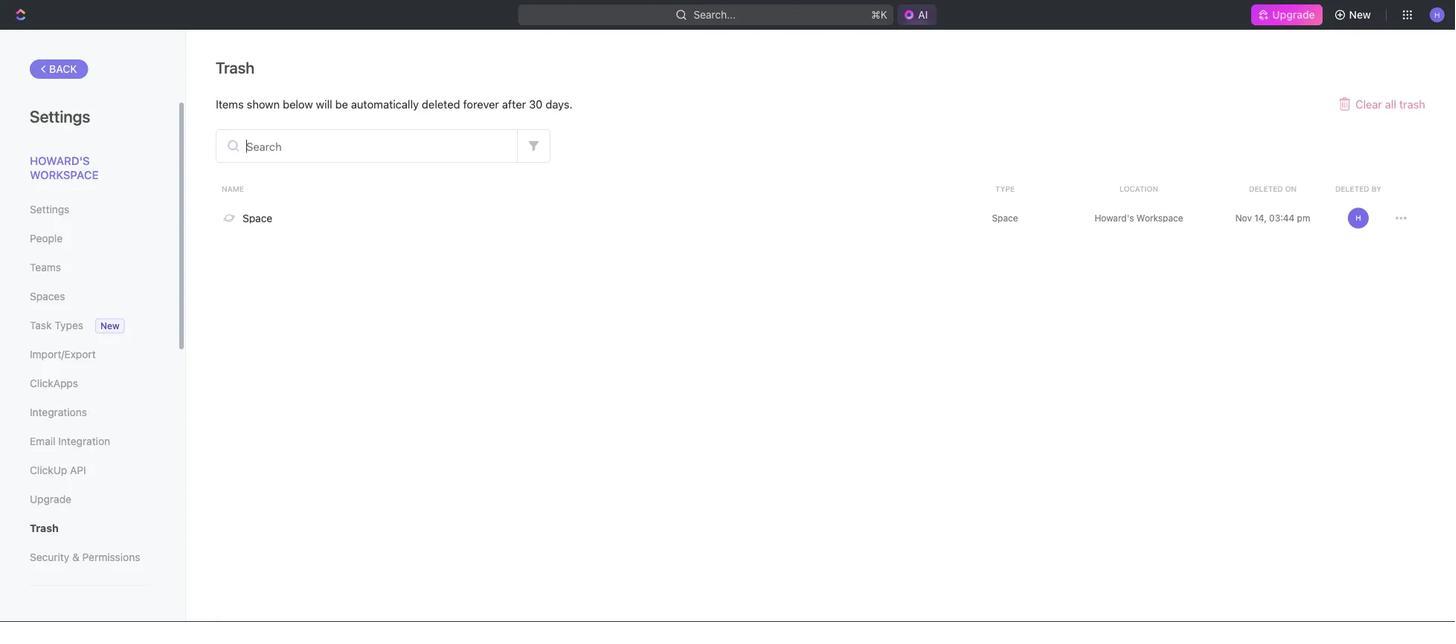 Task type: vqa. For each thing, say whether or not it's contained in the screenshot.
Spaces 'LINK'
yes



Task type: describe. For each thing, give the bounding box(es) containing it.
integrations
[[30, 407, 87, 419]]

integrations link
[[30, 400, 148, 426]]

clear
[[1356, 98, 1383, 111]]

people link
[[30, 226, 148, 252]]

back
[[49, 63, 77, 75]]

ai
[[918, 9, 928, 21]]

deleted for deleted on
[[1250, 185, 1284, 193]]

task
[[30, 320, 52, 332]]

by
[[1372, 185, 1382, 193]]

new button
[[1329, 3, 1381, 27]]

will
[[316, 98, 332, 111]]

security & permissions
[[30, 552, 140, 564]]

trash inside settings element
[[30, 523, 59, 535]]

14,
[[1255, 213, 1267, 224]]

clickapps
[[30, 378, 78, 390]]

1 vertical spatial howard's
[[1095, 213, 1135, 224]]

ai button
[[898, 4, 937, 25]]

import/export
[[30, 349, 96, 361]]

automatically
[[351, 98, 419, 111]]

on
[[1286, 185, 1297, 193]]

email integration
[[30, 436, 110, 448]]

items shown below will be automatically deleted forever after 30 days.
[[216, 98, 573, 111]]

location
[[1120, 185, 1159, 193]]

teams link
[[30, 255, 148, 281]]

teams
[[30, 262, 61, 274]]

types
[[55, 320, 83, 332]]

2 settings from the top
[[30, 204, 70, 216]]

all
[[1386, 98, 1397, 111]]

clickup
[[30, 465, 67, 477]]

nov 14, 03:44 pm
[[1236, 213, 1311, 224]]

below
[[283, 98, 313, 111]]

deleted for deleted by
[[1336, 185, 1370, 193]]

clickup api link
[[30, 459, 148, 484]]

h button
[[1426, 3, 1450, 27]]

days.
[[546, 98, 573, 111]]

trash
[[1400, 98, 1426, 111]]

30
[[529, 98, 543, 111]]

security & permissions link
[[30, 546, 148, 571]]



Task type: locate. For each thing, give the bounding box(es) containing it.
howard's workspace
[[30, 154, 99, 182], [1095, 213, 1184, 224]]

1 vertical spatial trash
[[30, 523, 59, 535]]

deleted left on
[[1250, 185, 1284, 193]]

Search text field
[[217, 130, 517, 162]]

upgrade down clickup
[[30, 494, 71, 506]]

2 deleted from the left
[[1336, 185, 1370, 193]]

1 vertical spatial new
[[100, 321, 120, 332]]

clickup api
[[30, 465, 86, 477]]

security
[[30, 552, 69, 564]]

clear all trash
[[1356, 98, 1426, 111]]

spaces link
[[30, 284, 148, 310]]

after
[[502, 98, 526, 111]]

0 horizontal spatial h
[[1356, 214, 1362, 223]]

1 vertical spatial upgrade link
[[30, 488, 148, 513]]

0 vertical spatial settings
[[30, 106, 90, 126]]

settings
[[30, 106, 90, 126], [30, 204, 70, 216]]

1 horizontal spatial deleted
[[1336, 185, 1370, 193]]

0 horizontal spatial deleted
[[1250, 185, 1284, 193]]

howard's workspace down location
[[1095, 213, 1184, 224]]

0 horizontal spatial howard's
[[30, 154, 90, 167]]

be
[[335, 98, 348, 111]]

0 horizontal spatial upgrade
[[30, 494, 71, 506]]

0 vertical spatial upgrade link
[[1252, 4, 1323, 25]]

1 horizontal spatial upgrade
[[1273, 9, 1316, 21]]

0 vertical spatial howard's
[[30, 154, 90, 167]]

items
[[216, 98, 244, 111]]

clickapps link
[[30, 371, 148, 397]]

0 horizontal spatial workspace
[[30, 169, 99, 182]]

dropdown menu image
[[1396, 213, 1408, 224]]

0 vertical spatial upgrade
[[1273, 9, 1316, 21]]

howard's up settings link
[[30, 154, 90, 167]]

howard's workspace up settings link
[[30, 154, 99, 182]]

1 deleted from the left
[[1250, 185, 1284, 193]]

spaces
[[30, 291, 65, 303]]

upgrade left new button
[[1273, 9, 1316, 21]]

settings element
[[0, 30, 186, 623]]

settings down back link
[[30, 106, 90, 126]]

name
[[222, 185, 244, 193]]

1 vertical spatial upgrade
[[30, 494, 71, 506]]

howard's
[[30, 154, 90, 167], [1095, 213, 1135, 224]]

deleted
[[1250, 185, 1284, 193], [1336, 185, 1370, 193]]

0 vertical spatial trash
[[216, 58, 255, 77]]

0 vertical spatial workspace
[[30, 169, 99, 182]]

1 settings from the top
[[30, 106, 90, 126]]

space
[[243, 212, 273, 224], [992, 213, 1019, 224]]

forever
[[463, 98, 499, 111]]

upgrade link up trash link
[[30, 488, 148, 513]]

1 vertical spatial howard's workspace
[[1095, 213, 1184, 224]]

people
[[30, 233, 63, 245]]

email integration link
[[30, 429, 148, 455]]

upgrade link
[[1252, 4, 1323, 25], [30, 488, 148, 513]]

api
[[70, 465, 86, 477]]

workspace inside settings element
[[30, 169, 99, 182]]

howard's down location
[[1095, 213, 1135, 224]]

&
[[72, 552, 79, 564]]

0 horizontal spatial space
[[243, 212, 273, 224]]

trash link
[[30, 517, 148, 542]]

workspace up settings link
[[30, 169, 99, 182]]

0 horizontal spatial trash
[[30, 523, 59, 535]]

space down name
[[243, 212, 273, 224]]

howard's inside the "howard's workspace"
[[30, 154, 90, 167]]

1 vertical spatial settings
[[30, 204, 70, 216]]

0 horizontal spatial new
[[100, 321, 120, 332]]

deleted
[[422, 98, 460, 111]]

0 horizontal spatial howard's workspace
[[30, 154, 99, 182]]

0 horizontal spatial upgrade link
[[30, 488, 148, 513]]

shown
[[247, 98, 280, 111]]

workspace
[[30, 169, 99, 182], [1137, 213, 1184, 224]]

1 horizontal spatial h
[[1435, 10, 1441, 19]]

search...
[[694, 9, 736, 21]]

1 horizontal spatial new
[[1350, 9, 1372, 21]]

type
[[996, 185, 1015, 193]]

1 horizontal spatial space
[[992, 213, 1019, 224]]

03:44
[[1270, 213, 1295, 224]]

trash up security
[[30, 523, 59, 535]]

upgrade link left new button
[[1252, 4, 1323, 25]]

trash up items
[[216, 58, 255, 77]]

upgrade inside settings element
[[30, 494, 71, 506]]

1 horizontal spatial upgrade link
[[1252, 4, 1323, 25]]

h
[[1435, 10, 1441, 19], [1356, 214, 1362, 223]]

upgrade
[[1273, 9, 1316, 21], [30, 494, 71, 506]]

space down type
[[992, 213, 1019, 224]]

settings link
[[30, 197, 148, 223]]

1 horizontal spatial howard's workspace
[[1095, 213, 1184, 224]]

settings up people
[[30, 204, 70, 216]]

task types
[[30, 320, 83, 332]]

deleted left by
[[1336, 185, 1370, 193]]

howard's workspace inside settings element
[[30, 154, 99, 182]]

0 vertical spatial howard's workspace
[[30, 154, 99, 182]]

0 vertical spatial new
[[1350, 9, 1372, 21]]

⌘k
[[872, 9, 888, 21]]

1 horizontal spatial howard's
[[1095, 213, 1135, 224]]

deleted by
[[1336, 185, 1382, 193]]

1 horizontal spatial workspace
[[1137, 213, 1184, 224]]

h inside 'dropdown button'
[[1435, 10, 1441, 19]]

nov
[[1236, 213, 1253, 224]]

pm
[[1298, 213, 1311, 224]]

1 vertical spatial h
[[1356, 214, 1362, 223]]

new
[[1350, 9, 1372, 21], [100, 321, 120, 332]]

integration
[[58, 436, 110, 448]]

workspace down location
[[1137, 213, 1184, 224]]

0 vertical spatial h
[[1435, 10, 1441, 19]]

email
[[30, 436, 55, 448]]

deleted on
[[1250, 185, 1297, 193]]

1 horizontal spatial trash
[[216, 58, 255, 77]]

trash
[[216, 58, 255, 77], [30, 523, 59, 535]]

1 vertical spatial workspace
[[1137, 213, 1184, 224]]

new inside settings element
[[100, 321, 120, 332]]

import/export link
[[30, 342, 148, 368]]

new inside new button
[[1350, 9, 1372, 21]]

permissions
[[82, 552, 140, 564]]

back link
[[30, 60, 88, 79]]



